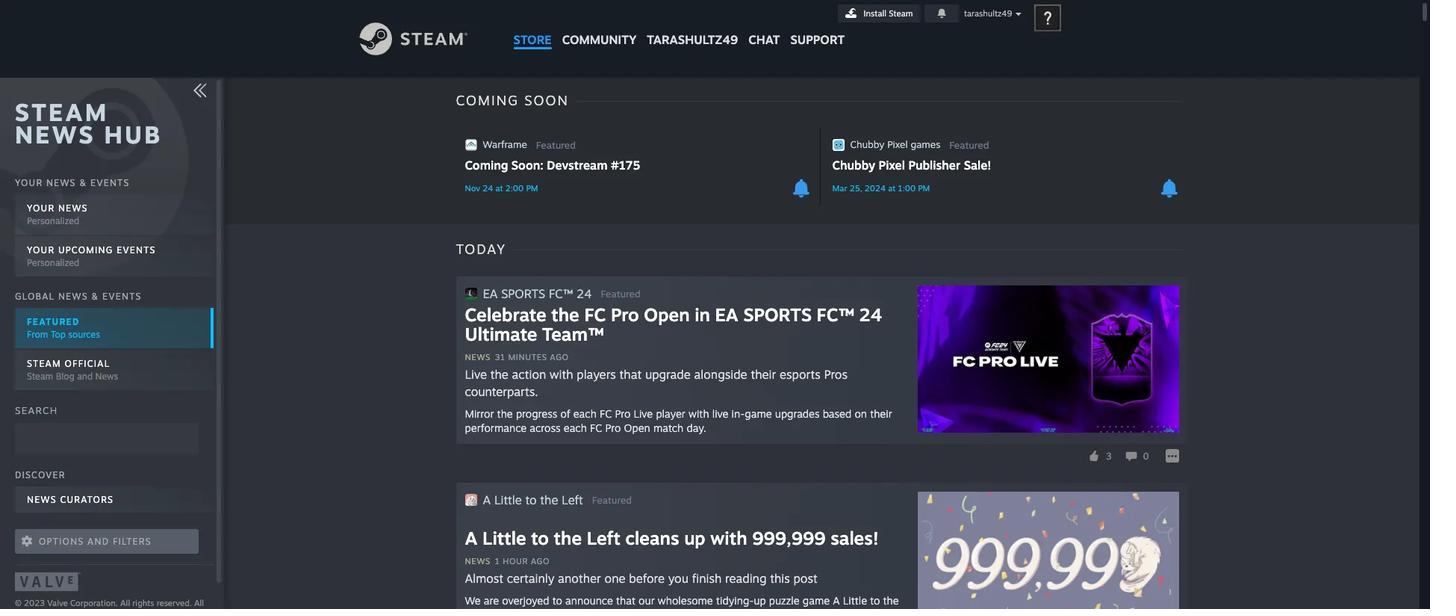 Task type: locate. For each thing, give the bounding box(es) containing it.
left inside a little to the left cleans up with 999,999 sales! news 1 hour ago almost certainly another one before you finish reading this post
[[587, 527, 621, 549]]

hub
[[104, 120, 162, 149]]

0 horizontal spatial live
[[465, 367, 487, 382]]

1 horizontal spatial left
[[562, 492, 583, 507]]

0 vertical spatial game
[[745, 407, 772, 420]]

all left rights
[[120, 598, 130, 608]]

0 vertical spatial pixel
[[888, 138, 908, 150]]

the inside a little to the left cleans up with 999,999 sales! news 1 hour ago almost certainly another one before you finish reading this post
[[554, 527, 582, 549]]

all
[[120, 598, 130, 608], [194, 598, 204, 608]]

that left our
[[617, 594, 636, 607]]

1 vertical spatial left
[[587, 527, 621, 549]]

fc up players
[[585, 303, 606, 326]]

and inside steam official steam blog and news
[[77, 371, 93, 382]]

0 horizontal spatial with
[[550, 367, 574, 382]]

0 vertical spatial your
[[15, 177, 43, 188]]

with up day.
[[689, 407, 710, 420]]

your for your news & events
[[15, 177, 43, 188]]

2 vertical spatial 24
[[860, 303, 883, 326]]

0 vertical spatial up
[[685, 527, 706, 549]]

and down official
[[77, 371, 93, 382]]

1 horizontal spatial all
[[194, 598, 204, 608]]

1 vertical spatial up
[[754, 594, 766, 607]]

2 vertical spatial left
[[465, 608, 484, 609]]

chubby up 2024
[[851, 138, 885, 150]]

0 horizontal spatial tarashultz49
[[647, 32, 738, 47]]

1 horizontal spatial pm
[[919, 183, 931, 194]]

& up sources
[[91, 291, 99, 302]]

#175
[[611, 158, 641, 173]]

to
[[526, 492, 537, 507], [531, 527, 549, 549], [553, 594, 563, 607], [871, 594, 881, 607]]

at left the 2:00
[[496, 183, 503, 194]]

little for a little to the left
[[495, 492, 522, 507]]

1 vertical spatial their
[[871, 407, 893, 420]]

personalized inside your news personalized
[[27, 215, 79, 226]]

ago inside a little to the left cleans up with 999,999 sales! news 1 hour ago almost certainly another one before you finish reading this post
[[531, 556, 550, 566]]

news up the "your news & events"
[[15, 120, 95, 149]]

sports up celebrate
[[502, 286, 546, 301]]

0 horizontal spatial a
[[465, 527, 478, 549]]

pro right team™
[[611, 303, 639, 326]]

2 vertical spatial a
[[833, 594, 840, 607]]

the inside the 'mirror the progress of each fc pro live player with live in-game upgrades based on their performance across each fc pro open match day.'
[[497, 407, 513, 420]]

fc down players
[[600, 407, 612, 420]]

pm right 1:00
[[919, 183, 931, 194]]

pm right the 2:00
[[526, 183, 538, 194]]

0 horizontal spatial at
[[496, 183, 503, 194]]

live left player
[[634, 407, 653, 420]]

0 horizontal spatial pm
[[526, 183, 538, 194]]

steam
[[889, 8, 914, 19], [15, 97, 109, 127], [27, 358, 61, 369], [27, 371, 53, 382]]

0 horizontal spatial up
[[685, 527, 706, 549]]

0 vertical spatial 24
[[483, 183, 493, 194]]

pro inside celebrate the fc pro open in ea sports fc™ 24 ultimate team™ news 31 minutes ago live the action with players that upgrade alongside their esports pros counterparts.
[[611, 303, 639, 326]]

pm
[[526, 183, 538, 194], [919, 183, 931, 194]]

sale!
[[964, 158, 992, 173]]

of
[[561, 407, 571, 420]]

& for your
[[79, 177, 87, 188]]

& for global
[[91, 291, 99, 302]]

your inside your news personalized
[[27, 202, 55, 214]]

2 vertical spatial your
[[27, 244, 55, 255]]

almost
[[465, 571, 504, 586]]

steam right install
[[889, 8, 914, 19]]

events right upcoming
[[117, 244, 156, 255]]

fc™ inside celebrate the fc pro open in ea sports fc™ 24 ultimate team™ news 31 minutes ago live the action with players that upgrade alongside their esports pros counterparts.
[[817, 303, 855, 326]]

player
[[656, 407, 686, 420]]

1,000,000
[[530, 608, 581, 609]]

on
[[855, 407, 868, 420]]

1 horizontal spatial 24
[[577, 286, 592, 301]]

featured
[[536, 139, 576, 151], [950, 139, 990, 151], [601, 288, 641, 300], [27, 316, 80, 327], [592, 494, 632, 506]]

with inside celebrate the fc pro open in ea sports fc™ 24 ultimate team™ news 31 minutes ago live the action with players that upgrade alongside their esports pros counterparts.
[[550, 367, 574, 382]]

1 vertical spatial your
[[27, 202, 55, 214]]

0 vertical spatial tarashultz49
[[965, 8, 1013, 19]]

1 vertical spatial with
[[689, 407, 710, 420]]

little
[[495, 492, 522, 507], [483, 527, 527, 549], [844, 594, 868, 607]]

your up your news personalized
[[15, 177, 43, 188]]

and
[[77, 371, 93, 382], [88, 535, 109, 547]]

1 horizontal spatial game
[[803, 594, 830, 607]]

1 vertical spatial live
[[634, 407, 653, 420]]

1 vertical spatial and
[[88, 535, 109, 547]]

open inside celebrate the fc pro open in ea sports fc™ 24 ultimate team™ news 31 minutes ago live the action with players that upgrade alongside their esports pros counterparts.
[[644, 303, 690, 326]]

coming up nov
[[465, 158, 508, 173]]

0 vertical spatial each
[[574, 407, 597, 420]]

their left the esports
[[751, 367, 777, 382]]

1 horizontal spatial live
[[634, 407, 653, 420]]

a right puzzle on the right of the page
[[833, 594, 840, 607]]

0 vertical spatial little
[[495, 492, 522, 507]]

up left puzzle on the right of the page
[[754, 594, 766, 607]]

a inside a little to the left cleans up with 999,999 sales! news 1 hour ago almost certainly another one before you finish reading this post
[[465, 527, 478, 549]]

25,
[[850, 183, 863, 194]]

1 vertical spatial little
[[483, 527, 527, 549]]

0 horizontal spatial left
[[465, 608, 484, 609]]

to up hour
[[526, 492, 537, 507]]

1 vertical spatial fc™
[[817, 303, 855, 326]]

coming up warframe at the top left of the page
[[456, 92, 519, 108]]

1 vertical spatial personalized
[[27, 257, 79, 268]]

the
[[552, 303, 580, 326], [491, 367, 509, 382], [497, 407, 513, 420], [540, 492, 559, 507], [554, 527, 582, 549], [884, 594, 899, 607]]

your down your news personalized
[[27, 244, 55, 255]]

0 vertical spatial pro
[[611, 303, 639, 326]]

with inside a little to the left cleans up with 999,999 sales! news 1 hour ago almost certainly another one before you finish reading this post
[[711, 527, 748, 549]]

fc™
[[549, 286, 573, 301], [817, 303, 855, 326]]

open left "in"
[[644, 303, 690, 326]]

your inside "your upcoming events personalized"
[[27, 244, 55, 255]]

0 vertical spatial and
[[77, 371, 93, 382]]

2 pm from the left
[[919, 183, 931, 194]]

1 horizontal spatial sports
[[744, 303, 812, 326]]

that inside we are overjoyed to announce that our wholesome tidying-up puzzle game a little to the left has sold 1,000,000 copies!
[[617, 594, 636, 607]]

None text field
[[15, 423, 199, 455]]

2 vertical spatial with
[[711, 527, 748, 549]]

all right the "reserved."
[[194, 598, 204, 608]]

each right of
[[574, 407, 597, 420]]

0 vertical spatial left
[[562, 492, 583, 507]]

1
[[495, 556, 500, 566]]

steam inside steam news hub
[[15, 97, 109, 127]]

featured inside featured from top sources
[[27, 316, 80, 327]]

featured for chubby pixel publisher sale!
[[950, 139, 990, 151]]

has
[[487, 608, 504, 609]]

pixel for games
[[888, 138, 908, 150]]

steam up blog
[[27, 358, 61, 369]]

to down the a little to the left at the left of page
[[531, 527, 549, 549]]

chat link
[[744, 0, 786, 51]]

that right players
[[620, 367, 642, 382]]

ea sports fc™ 24
[[483, 286, 592, 301]]

0 vertical spatial events
[[90, 177, 130, 188]]

fc
[[585, 303, 606, 326], [600, 407, 612, 420], [590, 421, 603, 434]]

0 horizontal spatial &
[[79, 177, 87, 188]]

0 horizontal spatial ea
[[483, 286, 498, 301]]

little up 1
[[483, 527, 527, 549]]

24 inside celebrate the fc pro open in ea sports fc™ 24 ultimate team™ news 31 minutes ago live the action with players that upgrade alongside their esports pros counterparts.
[[860, 303, 883, 326]]

soon
[[525, 92, 569, 108]]

1 vertical spatial sports
[[744, 303, 812, 326]]

with up reading
[[711, 527, 748, 549]]

1 horizontal spatial up
[[754, 594, 766, 607]]

sports up the esports
[[744, 303, 812, 326]]

&
[[79, 177, 87, 188], [91, 291, 99, 302]]

their right on
[[871, 407, 893, 420]]

0 horizontal spatial sports
[[502, 286, 546, 301]]

news down the "your news & events"
[[58, 202, 88, 214]]

0 vertical spatial fc™
[[549, 286, 573, 301]]

0 vertical spatial coming
[[456, 92, 519, 108]]

top
[[51, 329, 66, 340]]

a down performance in the left bottom of the page
[[483, 492, 491, 507]]

global news & events
[[15, 291, 142, 302]]

with right 'action'
[[550, 367, 574, 382]]

1 vertical spatial pixel
[[879, 158, 906, 173]]

steam official steam blog and news
[[27, 358, 118, 382]]

0 vertical spatial ea
[[483, 286, 498, 301]]

1 vertical spatial &
[[91, 291, 99, 302]]

we are overjoyed to announce that our wholesome tidying-up puzzle game a little to the left has sold 1,000,000 copies!
[[465, 594, 899, 609]]

upcoming
[[58, 244, 113, 255]]

hour
[[503, 556, 528, 566]]

ea up celebrate
[[483, 286, 498, 301]]

steam up the "your news & events"
[[15, 97, 109, 127]]

chubby
[[851, 138, 885, 150], [833, 158, 876, 173]]

1 vertical spatial ea
[[716, 303, 739, 326]]

ago up 'certainly'
[[531, 556, 550, 566]]

little for a little to the left cleans up with 999,999 sales! news 1 hour ago almost certainly another one before you finish reading this post
[[483, 527, 527, 549]]

fc right across
[[590, 421, 603, 434]]

certainly
[[507, 571, 555, 586]]

game right 'live'
[[745, 407, 772, 420]]

news up almost
[[465, 556, 491, 566]]

1 vertical spatial events
[[117, 244, 156, 255]]

your down the "your news & events"
[[27, 202, 55, 214]]

chubby up 25, at the right top of the page
[[833, 158, 876, 173]]

events
[[90, 177, 130, 188], [117, 244, 156, 255], [102, 291, 142, 302]]

0 vertical spatial their
[[751, 367, 777, 382]]

0 vertical spatial a
[[483, 492, 491, 507]]

chubby for chubby pixel publisher sale!
[[833, 158, 876, 173]]

featured from top sources
[[27, 316, 100, 340]]

open left match
[[624, 421, 651, 434]]

overjoyed
[[502, 594, 550, 607]]

0 horizontal spatial their
[[751, 367, 777, 382]]

1 horizontal spatial fc™
[[817, 303, 855, 326]]

2 horizontal spatial with
[[711, 527, 748, 549]]

chubby pixel publisher sale!
[[833, 158, 992, 173]]

personalized down the "your news & events"
[[27, 215, 79, 226]]

post
[[794, 571, 818, 586]]

0 vertical spatial with
[[550, 367, 574, 382]]

live up 'counterparts.'
[[465, 367, 487, 382]]

& up your news personalized
[[79, 177, 87, 188]]

0 vertical spatial sports
[[502, 286, 546, 301]]

2 vertical spatial events
[[102, 291, 142, 302]]

featured for celebrate the fc pro open in ea sports fc™ 24 ultimate team™
[[601, 288, 641, 300]]

little inside a little to the left cleans up with 999,999 sales! news 1 hour ago almost certainly another one before you finish reading this post
[[483, 527, 527, 549]]

ea right "in"
[[716, 303, 739, 326]]

2 horizontal spatial 24
[[860, 303, 883, 326]]

0 vertical spatial &
[[79, 177, 87, 188]]

featured up cleans on the bottom left of page
[[592, 494, 632, 506]]

that inside celebrate the fc pro open in ea sports fc™ 24 ultimate team™ news 31 minutes ago live the action with players that upgrade alongside their esports pros counterparts.
[[620, 367, 642, 382]]

pixel down chubby pixel games
[[879, 158, 906, 173]]

1 horizontal spatial &
[[91, 291, 99, 302]]

a
[[483, 492, 491, 507], [465, 527, 478, 549], [833, 594, 840, 607]]

a up almost
[[465, 527, 478, 549]]

left for a little to the left
[[562, 492, 583, 507]]

featured up sale!
[[950, 139, 990, 151]]

up inside we are overjoyed to announce that our wholesome tidying-up puzzle game a little to the left has sold 1,000,000 copies!
[[754, 594, 766, 607]]

1 vertical spatial 24
[[577, 286, 592, 301]]

1 horizontal spatial their
[[871, 407, 893, 420]]

0 vertical spatial personalized
[[27, 215, 79, 226]]

sports
[[502, 286, 546, 301], [744, 303, 812, 326]]

sources
[[68, 329, 100, 340]]

0 vertical spatial chubby
[[851, 138, 885, 150]]

news curators link
[[15, 486, 214, 514]]

2 all from the left
[[194, 598, 204, 608]]

personalized down upcoming
[[27, 257, 79, 268]]

1 vertical spatial chubby
[[833, 158, 876, 173]]

0 horizontal spatial game
[[745, 407, 772, 420]]

1 vertical spatial pro
[[615, 407, 631, 420]]

1 horizontal spatial a
[[483, 492, 491, 507]]

1 pm from the left
[[526, 183, 538, 194]]

0 vertical spatial ago
[[550, 352, 569, 362]]

news down the 'discover' on the bottom left of the page
[[27, 494, 57, 505]]

0 vertical spatial live
[[465, 367, 487, 382]]

the inside we are overjoyed to announce that our wholesome tidying-up puzzle game a little to the left has sold 1,000,000 copies!
[[884, 594, 899, 607]]

featured up top
[[27, 316, 80, 327]]

soon:
[[512, 158, 544, 173]]

news down official
[[95, 371, 118, 382]]

2 horizontal spatial a
[[833, 594, 840, 607]]

1 personalized from the top
[[27, 215, 79, 226]]

game down post
[[803, 594, 830, 607]]

nov
[[465, 183, 480, 194]]

pixel
[[888, 138, 908, 150], [879, 158, 906, 173]]

news left 31
[[465, 352, 491, 362]]

up up finish
[[685, 527, 706, 549]]

mirror the progress of each fc pro live player with live in-game upgrades based on their performance across each fc pro open match day.
[[465, 407, 893, 434]]

1 horizontal spatial ea
[[716, 303, 739, 326]]

events down hub
[[90, 177, 130, 188]]

esports
[[780, 367, 821, 382]]

0 horizontal spatial all
[[120, 598, 130, 608]]

0 vertical spatial fc
[[585, 303, 606, 326]]

pro
[[611, 303, 639, 326], [615, 407, 631, 420], [606, 421, 621, 434]]

featured up team™
[[601, 288, 641, 300]]

1 vertical spatial tarashultz49
[[647, 32, 738, 47]]

and left the filters
[[88, 535, 109, 547]]

little up hour
[[495, 492, 522, 507]]

personalized inside "your upcoming events personalized"
[[27, 257, 79, 268]]

1:00
[[899, 183, 916, 194]]

store link
[[509, 0, 557, 54]]

pro left match
[[606, 421, 621, 434]]

2 personalized from the top
[[27, 257, 79, 268]]

your news & events
[[15, 177, 130, 188]]

2 at from the left
[[889, 183, 896, 194]]

1 vertical spatial open
[[624, 421, 651, 434]]

ea
[[483, 286, 498, 301], [716, 303, 739, 326]]

each
[[574, 407, 597, 420], [564, 421, 587, 434]]

mar 25, 2024 at 1:00 pm
[[833, 183, 931, 194]]

2 vertical spatial little
[[844, 594, 868, 607]]

0 horizontal spatial fc™
[[549, 286, 573, 301]]

0 vertical spatial that
[[620, 367, 642, 382]]

events down "your upcoming events personalized"
[[102, 291, 142, 302]]

2 horizontal spatial left
[[587, 527, 621, 549]]

featured for a little to the left cleans up with 999,999 sales!
[[592, 494, 632, 506]]

news inside steam official steam blog and news
[[95, 371, 118, 382]]

your
[[15, 177, 43, 188], [27, 202, 55, 214], [27, 244, 55, 255]]

1 vertical spatial that
[[617, 594, 636, 607]]

little down sales!
[[844, 594, 868, 607]]

a inside we are overjoyed to announce that our wholesome tidying-up puzzle game a little to the left has sold 1,000,000 copies!
[[833, 594, 840, 607]]

games
[[911, 138, 941, 150]]

game inside the 'mirror the progress of each fc pro live player with live in-game upgrades based on their performance across each fc pro open match day.'
[[745, 407, 772, 420]]

featured up coming soon: devstream #175
[[536, 139, 576, 151]]

ago down team™
[[550, 352, 569, 362]]

1 vertical spatial ago
[[531, 556, 550, 566]]

curators
[[60, 494, 114, 505]]

in-
[[732, 407, 745, 420]]

24
[[483, 183, 493, 194], [577, 286, 592, 301], [860, 303, 883, 326]]

fc™ up the pros
[[817, 303, 855, 326]]

1 vertical spatial a
[[465, 527, 478, 549]]

chubby for chubby pixel games
[[851, 138, 885, 150]]

with
[[550, 367, 574, 382], [689, 407, 710, 420], [711, 527, 748, 549]]

left inside we are overjoyed to announce that our wholesome tidying-up puzzle game a little to the left has sold 1,000,000 copies!
[[465, 608, 484, 609]]

their
[[751, 367, 777, 382], [871, 407, 893, 420]]

counterparts.
[[465, 384, 538, 399]]

global
[[15, 291, 55, 302]]

1 horizontal spatial with
[[689, 407, 710, 420]]

1 vertical spatial coming
[[465, 158, 508, 173]]

your for your news personalized
[[27, 202, 55, 214]]

at left 1:00
[[889, 183, 896, 194]]

each down of
[[564, 421, 587, 434]]

©
[[15, 598, 22, 608]]

pixel up the chubby pixel publisher sale!
[[888, 138, 908, 150]]

0 vertical spatial open
[[644, 303, 690, 326]]

fc™ up team™
[[549, 286, 573, 301]]

pro down players
[[615, 407, 631, 420]]

ea inside celebrate the fc pro open in ea sports fc™ 24 ultimate team™ news 31 minutes ago live the action with players that upgrade alongside their esports pros counterparts.
[[716, 303, 739, 326]]

1 horizontal spatial at
[[889, 183, 896, 194]]

news up your news personalized
[[46, 177, 76, 188]]

0 horizontal spatial 24
[[483, 183, 493, 194]]

1 horizontal spatial tarashultz49
[[965, 8, 1013, 19]]

1 vertical spatial game
[[803, 594, 830, 607]]



Task type: describe. For each thing, give the bounding box(es) containing it.
2 vertical spatial fc
[[590, 421, 603, 434]]

2024
[[865, 183, 886, 194]]

from
[[27, 329, 48, 340]]

community
[[562, 32, 637, 47]]

live
[[713, 407, 729, 420]]

coming for coming soon: devstream #175
[[465, 158, 508, 173]]

finish
[[692, 571, 722, 586]]

1 vertical spatial each
[[564, 421, 587, 434]]

steam left blog
[[27, 371, 53, 382]]

install steam link
[[838, 4, 920, 22]]

discover
[[15, 469, 65, 480]]

players
[[577, 367, 616, 382]]

2:00
[[506, 183, 524, 194]]

team™
[[543, 323, 604, 345]]

featured for coming soon: devstream #175
[[536, 139, 576, 151]]

steam news hub
[[15, 97, 162, 149]]

news inside steam news hub
[[15, 120, 95, 149]]

2 vertical spatial pro
[[606, 421, 621, 434]]

ago inside celebrate the fc pro open in ea sports fc™ 24 ultimate team™ news 31 minutes ago live the action with players that upgrade alongside their esports pros counterparts.
[[550, 352, 569, 362]]

today
[[456, 241, 507, 257]]

3
[[1107, 450, 1112, 461]]

coming soon: devstream #175
[[465, 158, 641, 173]]

to down sales!
[[871, 594, 881, 607]]

tidying-
[[717, 594, 754, 607]]

install
[[864, 8, 887, 19]]

day.
[[687, 421, 707, 434]]

open inside the 'mirror the progress of each fc pro live player with live in-game upgrades based on their performance across each fc pro open match day.'
[[624, 421, 651, 434]]

© 2023 valve corporation. all rights reserved. all
[[15, 598, 204, 609]]

reserved.
[[157, 598, 192, 608]]

little inside we are overjoyed to announce that our wholesome tidying-up puzzle game a little to the left has sold 1,000,000 copies!
[[844, 594, 868, 607]]

coming for coming soon
[[456, 92, 519, 108]]

tarashultz49 link
[[642, 0, 744, 54]]

rights
[[132, 598, 154, 608]]

sold
[[507, 608, 527, 609]]

progress
[[516, 407, 558, 420]]

warframe
[[483, 138, 527, 150]]

are
[[484, 594, 499, 607]]

mirror
[[465, 407, 494, 420]]

news inside a little to the left cleans up with 999,999 sales! news 1 hour ago almost certainly another one before you finish reading this post
[[465, 556, 491, 566]]

alongside
[[695, 367, 748, 382]]

install steam
[[864, 8, 914, 19]]

events for global news & events
[[102, 291, 142, 302]]

1 all from the left
[[120, 598, 130, 608]]

upgrades
[[775, 407, 820, 420]]

celebrate the fc pro open in ea sports fc™ 24 ultimate team™ news 31 minutes ago live the action with players that upgrade alongside their esports pros counterparts.
[[465, 303, 883, 399]]

our
[[639, 594, 655, 607]]

game inside we are overjoyed to announce that our wholesome tidying-up puzzle game a little to the left has sold 1,000,000 copies!
[[803, 594, 830, 607]]

chat
[[749, 32, 780, 47]]

2023
[[24, 598, 45, 608]]

support link
[[786, 0, 850, 51]]

announce
[[566, 594, 613, 607]]

action
[[512, 367, 547, 382]]

cleans
[[626, 527, 680, 549]]

their inside the 'mirror the progress of each fc pro live player with live in-game upgrades based on their performance across each fc pro open match day.'
[[871, 407, 893, 420]]

to inside a little to the left cleans up with 999,999 sales! news 1 hour ago almost certainly another one before you finish reading this post
[[531, 527, 549, 549]]

copies!
[[585, 608, 619, 609]]

news inside celebrate the fc pro open in ea sports fc™ 24 ultimate team™ news 31 minutes ago live the action with players that upgrade alongside their esports pros counterparts.
[[465, 352, 491, 362]]

a for a little to the left
[[483, 492, 491, 507]]

your news personalized
[[27, 202, 88, 226]]

events for your news & events
[[90, 177, 130, 188]]

news curators
[[27, 494, 114, 505]]

community link
[[557, 0, 642, 54]]

their inside celebrate the fc pro open in ea sports fc™ 24 ultimate team™ news 31 minutes ago live the action with players that upgrade alongside their esports pros counterparts.
[[751, 367, 777, 382]]

your upcoming events personalized
[[27, 244, 156, 268]]

pixel for publisher
[[879, 158, 906, 173]]

we
[[465, 594, 481, 607]]

mar
[[833, 183, 848, 194]]

left for a little to the left cleans up with 999,999 sales! news 1 hour ago almost certainly another one before you finish reading this post
[[587, 527, 621, 549]]

corporation.
[[70, 598, 118, 608]]

ultimate
[[465, 323, 538, 345]]

based
[[823, 407, 852, 420]]

live inside celebrate the fc pro open in ea sports fc™ 24 ultimate team™ news 31 minutes ago live the action with players that upgrade alongside their esports pros counterparts.
[[465, 367, 487, 382]]

coming soon
[[456, 92, 569, 108]]

a little to the left
[[483, 492, 583, 507]]

nov 24 at 2:00 pm
[[465, 183, 538, 194]]

reading
[[726, 571, 767, 586]]

fc inside celebrate the fc pro open in ea sports fc™ 24 ultimate team™ news 31 minutes ago live the action with players that upgrade alongside their esports pros counterparts.
[[585, 303, 606, 326]]

before
[[629, 571, 665, 586]]

devstream
[[547, 158, 608, 173]]

options and filters
[[39, 535, 152, 547]]

search
[[15, 405, 58, 416]]

store
[[514, 32, 552, 47]]

another
[[558, 571, 601, 586]]

0
[[1144, 450, 1150, 461]]

pros
[[825, 367, 848, 382]]

options
[[39, 535, 84, 547]]

a for a little to the left cleans up with 999,999 sales! news 1 hour ago almost certainly another one before you finish reading this post
[[465, 527, 478, 549]]

1 vertical spatial fc
[[600, 407, 612, 420]]

official
[[65, 358, 110, 369]]

news up featured from top sources
[[58, 291, 88, 302]]

to up 1,000,000
[[553, 594, 563, 607]]

in
[[695, 303, 711, 326]]

publisher
[[909, 158, 961, 173]]

with inside the 'mirror the progress of each fc pro live player with live in-game upgrades based on their performance across each fc pro open match day.'
[[689, 407, 710, 420]]

celebrate
[[465, 303, 547, 326]]

match
[[654, 421, 684, 434]]

minutes
[[509, 352, 547, 362]]

live inside the 'mirror the progress of each fc pro live player with live in-game upgrades based on their performance across each fc pro open match day.'
[[634, 407, 653, 420]]

performance
[[465, 421, 527, 434]]

your for your upcoming events personalized
[[27, 244, 55, 255]]

across
[[530, 421, 561, 434]]

999,999
[[753, 527, 826, 549]]

puzzle
[[769, 594, 800, 607]]

events inside "your upcoming events personalized"
[[117, 244, 156, 255]]

sports inside celebrate the fc pro open in ea sports fc™ 24 ultimate team™ news 31 minutes ago live the action with players that upgrade alongside their esports pros counterparts.
[[744, 303, 812, 326]]

wholesome
[[658, 594, 713, 607]]

you
[[669, 571, 689, 586]]

news inside your news personalized
[[58, 202, 88, 214]]

tarashultz49 inside 'link'
[[647, 32, 738, 47]]

sales!
[[831, 527, 879, 549]]

1 at from the left
[[496, 183, 503, 194]]

up inside a little to the left cleans up with 999,999 sales! news 1 hour ago almost certainly another one before you finish reading this post
[[685, 527, 706, 549]]



Task type: vqa. For each thing, say whether or not it's contained in the screenshot.
Person associated with Third-
no



